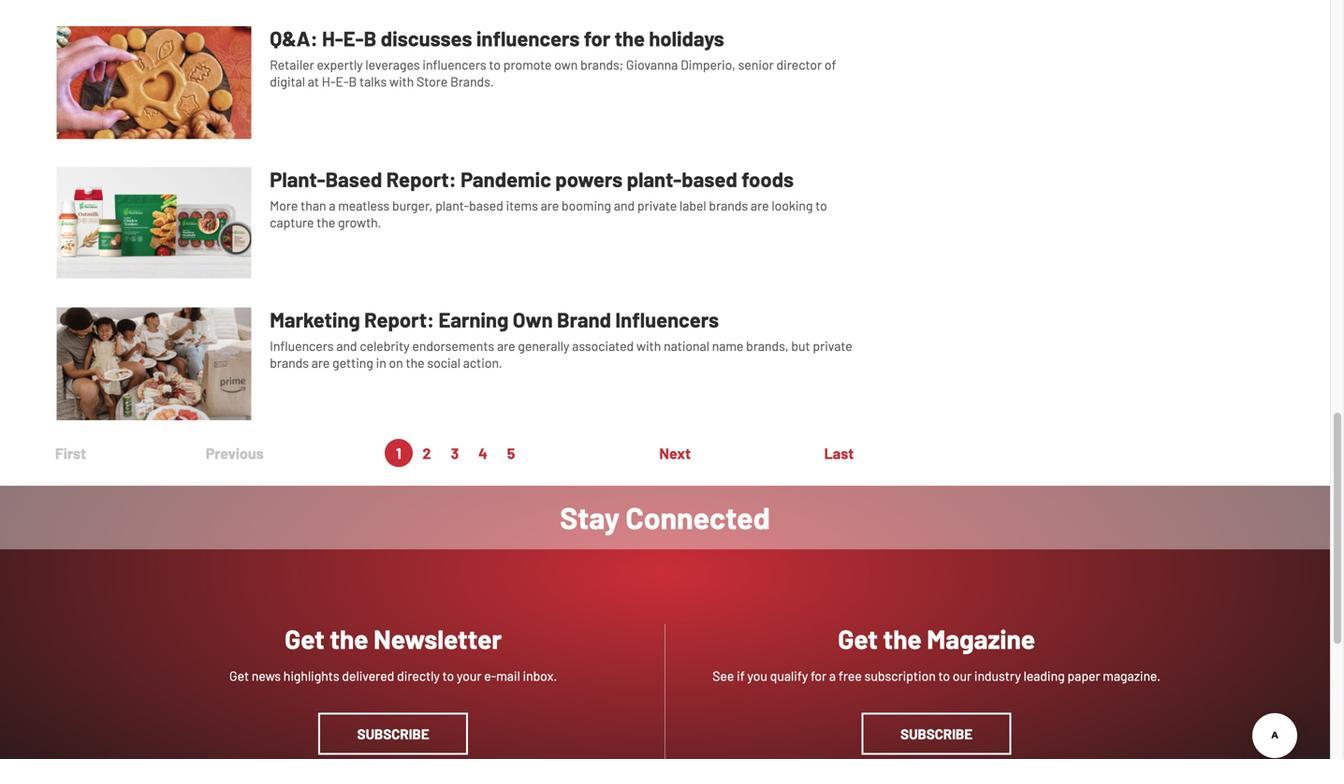 Task type: locate. For each thing, give the bounding box(es) containing it.
1 vertical spatial influencers
[[270, 338, 334, 354]]

to left our on the bottom of page
[[938, 668, 950, 684]]

1 vertical spatial brands
[[270, 355, 309, 371]]

report: up burger,
[[386, 166, 457, 191]]

marketing report: earning own brand influencers influencers and celebrity endorsements are generally associated with national name brands, but private brands are getting in on the social action.
[[270, 307, 853, 371]]

5
[[507, 444, 515, 462]]

private inside plant-based report: pandemic powers plant-based foods more than a meatless burger, plant-based items are booming and private label brands are looking to capture the growth.
[[637, 197, 677, 213]]

based
[[325, 166, 382, 191]]

subscribe down get news highlights delivered directly to your e-mail inbox.
[[357, 725, 429, 742]]

subscribe link down get news highlights delivered directly to your e-mail inbox.
[[318, 713, 468, 755]]

0 vertical spatial h-
[[322, 26, 343, 51]]

2 h- from the top
[[322, 74, 336, 90]]

0 horizontal spatial for
[[584, 26, 611, 51]]

1 horizontal spatial subscribe link
[[862, 713, 1012, 755]]

2 subscribe from the left
[[901, 725, 973, 742]]

a inside plant-based report: pandemic powers plant-based foods more than a meatless burger, plant-based items are booming and private label brands are looking to capture the growth.
[[329, 197, 336, 213]]

the up subscription
[[883, 623, 922, 654]]

0 horizontal spatial a
[[329, 197, 336, 213]]

with inside q&a: h-e-b discusses influencers for the holidays retailer expertly leverages influencers to promote own brands; giovanna dimperio, senior director of digital at h-e-b talks with store brands.
[[389, 74, 414, 90]]

1 horizontal spatial get
[[285, 623, 325, 654]]

a
[[329, 197, 336, 213], [829, 668, 836, 684]]

private right but
[[813, 338, 853, 354]]

2 subscribe link from the left
[[862, 713, 1012, 755]]

booming
[[562, 197, 611, 213]]

the inside plant-based report: pandemic powers plant-based foods more than a meatless burger, plant-based items are booming and private label brands are looking to capture the growth.
[[317, 214, 335, 230]]

1 horizontal spatial a
[[829, 668, 836, 684]]

report:
[[386, 166, 457, 191], [364, 307, 434, 332]]

subscribe link for magazine
[[862, 713, 1012, 755]]

based up label
[[682, 166, 738, 191]]

but
[[791, 338, 810, 354]]

graphical user interface, website image
[[57, 167, 251, 280]]

0 horizontal spatial plant-
[[435, 197, 469, 213]]

for up brands;
[[584, 26, 611, 51]]

0 vertical spatial influencers
[[615, 307, 719, 332]]

brands right label
[[709, 197, 748, 213]]

1 subscribe link from the left
[[318, 713, 468, 755]]

0 vertical spatial influencers
[[476, 26, 580, 51]]

1 horizontal spatial private
[[813, 338, 853, 354]]

get for get news highlights delivered directly to your e-mail inbox.
[[229, 668, 249, 684]]

1 vertical spatial with
[[637, 338, 661, 354]]

0 vertical spatial a
[[329, 197, 336, 213]]

1 horizontal spatial based
[[682, 166, 738, 191]]

h-
[[322, 26, 343, 51], [322, 74, 336, 90]]

h- right at
[[322, 74, 336, 90]]

e- down the expertly
[[336, 74, 349, 90]]

a right the than
[[329, 197, 336, 213]]

0 horizontal spatial get
[[229, 668, 249, 684]]

report: inside marketing report: earning own brand influencers influencers and celebrity endorsements are generally associated with national name brands, but private brands are getting in on the social action.
[[364, 307, 434, 332]]

a left the free
[[829, 668, 836, 684]]

1 horizontal spatial and
[[614, 197, 635, 213]]

the up giovanna
[[615, 26, 645, 51]]

brands
[[709, 197, 748, 213], [270, 355, 309, 371]]

1 subscribe from the left
[[357, 725, 429, 742]]

the down the than
[[317, 214, 335, 230]]

report: inside plant-based report: pandemic powers plant-based foods more than a meatless burger, plant-based items are booming and private label brands are looking to capture the growth.
[[386, 166, 457, 191]]

plant- right burger,
[[435, 197, 469, 213]]

e- up the expertly
[[343, 26, 364, 51]]

1 vertical spatial report:
[[364, 307, 434, 332]]

qualify
[[770, 668, 808, 684]]

your
[[457, 668, 482, 684]]

get up highlights
[[285, 623, 325, 654]]

for inside q&a: h-e-b discusses influencers for the holidays retailer expertly leverages influencers to promote own brands; giovanna dimperio, senior director of digital at h-e-b talks with store brands.
[[584, 26, 611, 51]]

influencers down marketing
[[270, 338, 334, 354]]

brands inside plant-based report: pandemic powers plant-based foods more than a meatless burger, plant-based items are booming and private label brands are looking to capture the growth.
[[709, 197, 748, 213]]

and inside marketing report: earning own brand influencers influencers and celebrity endorsements are generally associated with national name brands, but private brands are getting in on the social action.
[[336, 338, 357, 354]]

brands down marketing
[[270, 355, 309, 371]]

0 horizontal spatial brands
[[270, 355, 309, 371]]

to right the looking
[[816, 197, 827, 213]]

inbox.
[[523, 668, 557, 684]]

social
[[427, 355, 460, 371]]

plant-
[[270, 166, 325, 191]]

first link
[[55, 444, 86, 462]]

last
[[824, 444, 854, 462]]

label
[[680, 197, 706, 213]]

influencers up brands.
[[423, 57, 486, 73]]

meatless
[[338, 197, 390, 213]]

5 link
[[507, 444, 515, 462]]

are down the foods
[[751, 197, 769, 213]]

to up brands.
[[489, 57, 501, 73]]

get left "news"
[[229, 668, 249, 684]]

generally
[[518, 338, 570, 354]]

private left label
[[637, 197, 677, 213]]

q&a: h-e-b discusses influencers for the holidays retailer expertly leverages influencers to promote own brands; giovanna dimperio, senior director of digital at h-e-b talks with store brands.
[[270, 26, 836, 90]]

paper
[[1068, 668, 1100, 684]]

director
[[777, 57, 822, 73]]

influencers
[[476, 26, 580, 51], [423, 57, 486, 73]]

1 horizontal spatial brands
[[709, 197, 748, 213]]

0 vertical spatial plant-
[[627, 166, 682, 191]]

retailer
[[270, 57, 314, 73]]

get up the free
[[838, 623, 878, 654]]

1 horizontal spatial plant-
[[627, 166, 682, 191]]

are
[[541, 197, 559, 213], [751, 197, 769, 213], [497, 338, 515, 354], [311, 355, 330, 371]]

0 vertical spatial brands
[[709, 197, 748, 213]]

0 horizontal spatial private
[[637, 197, 677, 213]]

q&a: h-e-b discusses influencers for the holidays link
[[270, 26, 724, 57]]

based
[[682, 166, 738, 191], [469, 197, 503, 213]]

0 horizontal spatial subscribe
[[357, 725, 429, 742]]

stay connected
[[560, 499, 770, 535]]

influencers up national
[[615, 307, 719, 332]]

private
[[637, 197, 677, 213], [813, 338, 853, 354]]

next link
[[659, 444, 691, 462]]

plant-
[[627, 166, 682, 191], [435, 197, 469, 213]]

0 vertical spatial and
[[614, 197, 635, 213]]

1 horizontal spatial for
[[811, 668, 827, 684]]

2 link
[[423, 444, 431, 462]]

1 vertical spatial based
[[469, 197, 503, 213]]

the inside q&a: h-e-b discusses influencers for the holidays retailer expertly leverages influencers to promote own brands; giovanna dimperio, senior director of digital at h-e-b talks with store brands.
[[615, 26, 645, 51]]

and right booming
[[614, 197, 635, 213]]

are left getting
[[311, 355, 330, 371]]

brands.
[[450, 74, 494, 90]]

1 vertical spatial and
[[336, 338, 357, 354]]

next
[[659, 444, 691, 462]]

0 horizontal spatial b
[[349, 74, 357, 90]]

0 vertical spatial e-
[[343, 26, 364, 51]]

at
[[308, 74, 319, 90]]

foods
[[742, 166, 794, 191]]

for
[[584, 26, 611, 51], [811, 668, 827, 684]]

0 horizontal spatial with
[[389, 74, 414, 90]]

see if you qualify for a free subscription to our industry leading paper magazine.
[[713, 668, 1161, 684]]

0 horizontal spatial influencers
[[270, 338, 334, 354]]

the right on
[[406, 355, 425, 371]]

0 vertical spatial report:
[[386, 166, 457, 191]]

1 vertical spatial h-
[[322, 74, 336, 90]]

items
[[506, 197, 538, 213]]

0 vertical spatial b
[[364, 26, 377, 51]]

get
[[285, 623, 325, 654], [838, 623, 878, 654], [229, 668, 249, 684]]

private inside marketing report: earning own brand influencers influencers and celebrity endorsements are generally associated with national name brands, but private brands are getting in on the social action.
[[813, 338, 853, 354]]

with down leverages at left top
[[389, 74, 414, 90]]

1 vertical spatial b
[[349, 74, 357, 90]]

pandemic
[[461, 166, 551, 191]]

1 horizontal spatial with
[[637, 338, 661, 354]]

0 vertical spatial for
[[584, 26, 611, 51]]

h- up the expertly
[[322, 26, 343, 51]]

the inside marketing report: earning own brand influencers influencers and celebrity endorsements are generally associated with national name brands, but private brands are getting in on the social action.
[[406, 355, 425, 371]]

subscribe link down see if you qualify for a free subscription to our industry leading paper magazine.
[[862, 713, 1012, 755]]

celebrity
[[360, 338, 410, 354]]

b up leverages at left top
[[364, 26, 377, 51]]

with left national
[[637, 338, 661, 354]]

b
[[364, 26, 377, 51], [349, 74, 357, 90]]

associated
[[572, 338, 634, 354]]

marketing
[[270, 307, 360, 332]]

0 vertical spatial private
[[637, 197, 677, 213]]

0 horizontal spatial subscribe link
[[318, 713, 468, 755]]

marketing report: earning own brand influencers link
[[270, 307, 719, 338]]

a person holding a doughnut image
[[57, 26, 251, 139]]

0 vertical spatial with
[[389, 74, 414, 90]]

with
[[389, 74, 414, 90], [637, 338, 661, 354]]

store
[[417, 74, 448, 90]]

are right items
[[541, 197, 559, 213]]

1 vertical spatial plant-
[[435, 197, 469, 213]]

mail
[[496, 668, 520, 684]]

subscribe down see if you qualify for a free subscription to our industry leading paper magazine.
[[901, 725, 973, 742]]

b left talks
[[349, 74, 357, 90]]

2 horizontal spatial get
[[838, 623, 878, 654]]

q&a:
[[270, 26, 318, 51]]

senior
[[738, 57, 774, 73]]

get the newsletter
[[285, 623, 502, 654]]

free
[[839, 668, 862, 684]]

you
[[747, 668, 767, 684]]

1 horizontal spatial subscribe
[[901, 725, 973, 742]]

based down pandemic
[[469, 197, 503, 213]]

e-
[[343, 26, 364, 51], [336, 74, 349, 90]]

subscription
[[865, 668, 936, 684]]

1 vertical spatial for
[[811, 668, 827, 684]]

directly
[[397, 668, 440, 684]]

the
[[615, 26, 645, 51], [317, 214, 335, 230], [406, 355, 425, 371], [330, 623, 368, 654], [883, 623, 922, 654]]

1 h- from the top
[[322, 26, 343, 51]]

1 vertical spatial private
[[813, 338, 853, 354]]

and up getting
[[336, 338, 357, 354]]

endorsements
[[412, 338, 494, 354]]

subscribe
[[357, 725, 429, 742], [901, 725, 973, 742]]

0 horizontal spatial and
[[336, 338, 357, 354]]

plant- up label
[[627, 166, 682, 191]]

influencers
[[615, 307, 719, 332], [270, 338, 334, 354]]

report: up celebrity
[[364, 307, 434, 332]]

influencers up promote
[[476, 26, 580, 51]]

previous
[[206, 444, 264, 462]]

for right qualify
[[811, 668, 827, 684]]



Task type: describe. For each thing, give the bounding box(es) containing it.
expertly
[[317, 57, 363, 73]]

get news highlights delivered directly to your e-mail inbox.
[[229, 668, 557, 684]]

magazine
[[927, 623, 1035, 654]]

1 horizontal spatial b
[[364, 26, 377, 51]]

delivered
[[342, 668, 394, 684]]

first
[[55, 444, 86, 462]]

plant-based report: pandemic powers plant-based foods more than a meatless burger, plant-based items are booming and private label brands are looking to capture the growth.
[[270, 166, 827, 230]]

talks
[[359, 74, 387, 90]]

3 link
[[451, 444, 459, 462]]

1 vertical spatial e-
[[336, 74, 349, 90]]

name
[[712, 338, 744, 354]]

connected
[[626, 499, 770, 535]]

news
[[252, 668, 281, 684]]

subscribe for newsletter
[[357, 725, 429, 742]]

0 horizontal spatial based
[[469, 197, 503, 213]]

1 vertical spatial a
[[829, 668, 836, 684]]

own
[[554, 57, 578, 73]]

digital
[[270, 74, 305, 90]]

holidays
[[649, 26, 724, 51]]

own
[[513, 307, 553, 332]]

burger,
[[392, 197, 433, 213]]

leverages
[[365, 57, 420, 73]]

of
[[825, 57, 836, 73]]

get for get the newsletter
[[285, 623, 325, 654]]

newsletter
[[374, 623, 502, 654]]

discusses
[[381, 26, 472, 51]]

to left the your
[[442, 668, 454, 684]]

in
[[376, 355, 386, 371]]

industry
[[974, 668, 1021, 684]]

1 vertical spatial influencers
[[423, 57, 486, 73]]

to inside q&a: h-e-b discusses influencers for the holidays retailer expertly leverages influencers to promote own brands; giovanna dimperio, senior director of digital at h-e-b talks with store brands.
[[489, 57, 501, 73]]

on
[[389, 355, 403, 371]]

brands inside marketing report: earning own brand influencers influencers and celebrity endorsements are generally associated with national name brands, but private brands are getting in on the social action.
[[270, 355, 309, 371]]

are up action.
[[497, 338, 515, 354]]

powers
[[555, 166, 623, 191]]

and inside plant-based report: pandemic powers plant-based foods more than a meatless burger, plant-based items are booming and private label brands are looking to capture the growth.
[[614, 197, 635, 213]]

3
[[451, 444, 459, 462]]

looking
[[772, 197, 813, 213]]

see
[[713, 668, 734, 684]]

4 link
[[478, 444, 488, 462]]

subscribe link for newsletter
[[318, 713, 468, 755]]

a group of people sitting at a table with a plate of food image
[[57, 308, 251, 420]]

0 vertical spatial based
[[682, 166, 738, 191]]

subscribe for magazine
[[901, 725, 973, 742]]

stay
[[560, 499, 620, 535]]

if
[[737, 668, 745, 684]]

earning
[[439, 307, 509, 332]]

1
[[396, 444, 401, 462]]

dimperio,
[[681, 57, 736, 73]]

previous link
[[206, 444, 264, 462]]

get for get the magazine
[[838, 623, 878, 654]]

last link
[[824, 444, 854, 462]]

magazine.
[[1103, 668, 1161, 684]]

giovanna
[[626, 57, 678, 73]]

our
[[953, 668, 972, 684]]

leading
[[1024, 668, 1065, 684]]

to inside plant-based report: pandemic powers plant-based foods more than a meatless burger, plant-based items are booming and private label brands are looking to capture the growth.
[[816, 197, 827, 213]]

than
[[301, 197, 326, 213]]

growth.
[[338, 214, 381, 230]]

brands;
[[580, 57, 624, 73]]

2
[[423, 444, 431, 462]]

promote
[[503, 57, 552, 73]]

the up delivered
[[330, 623, 368, 654]]

e-
[[484, 668, 496, 684]]

brands,
[[746, 338, 789, 354]]

brand
[[557, 307, 611, 332]]

with inside marketing report: earning own brand influencers influencers and celebrity endorsements are generally associated with national name brands, but private brands are getting in on the social action.
[[637, 338, 661, 354]]

get the magazine
[[838, 623, 1035, 654]]

plant-based report: pandemic powers plant-based foods link
[[270, 166, 794, 197]]

1 horizontal spatial influencers
[[615, 307, 719, 332]]

4
[[478, 444, 488, 462]]

more
[[270, 197, 298, 213]]

1 link
[[396, 444, 401, 462]]

capture
[[270, 214, 314, 230]]

action.
[[463, 355, 502, 371]]

getting
[[332, 355, 373, 371]]

highlights
[[283, 668, 339, 684]]

national
[[664, 338, 710, 354]]



Task type: vqa. For each thing, say whether or not it's contained in the screenshot.
rightmost with
yes



